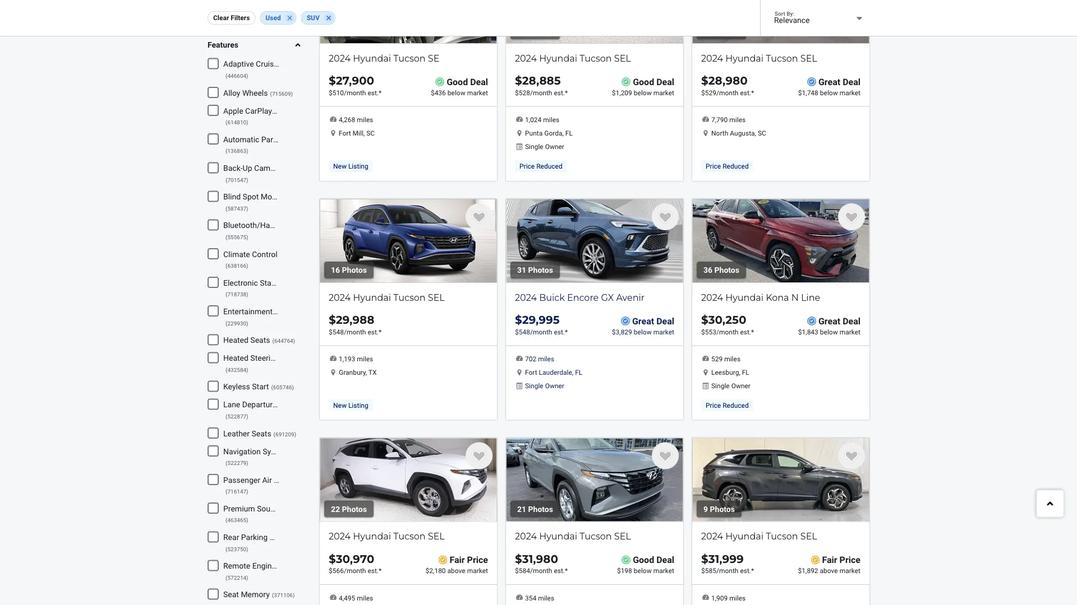 Task type: vqa. For each thing, say whether or not it's contained in the screenshot.


Task type: locate. For each thing, give the bounding box(es) containing it.
heated inside heated steering wheel ( 432584 )
[[223, 354, 248, 363]]

owner for 28,885
[[545, 143, 564, 151]]

fair for 31,999
[[822, 555, 837, 566]]

1 price from the left
[[467, 555, 488, 566]]

/month est.* inside $ 31,999 $ 585 /month est.*
[[716, 568, 754, 576]]

granbury
[[339, 369, 366, 377]]

/month est.* for 29,995
[[530, 328, 568, 336]]

1 vertical spatial fort
[[525, 369, 537, 377]]

seat
[[223, 591, 239, 600]]

2024 hyundai tucson sel up the 28,980
[[701, 53, 817, 64]]

alloy
[[223, 88, 240, 98]]

miles for 4,268 miles
[[357, 116, 373, 124]]

( inside leather seats ( 691209 )
[[274, 431, 275, 438]]

miles for 1,909 miles
[[729, 595, 746, 603]]

/month est.* inside $ 30,970 $ 566 /month est.*
[[344, 568, 382, 576]]

memory
[[241, 591, 270, 600]]

0 horizontal spatial above
[[447, 568, 465, 576]]

deal for 29,995
[[656, 316, 674, 327]]

price up the $1,892 above market
[[840, 555, 861, 566]]

) down warning at the bottom
[[294, 431, 296, 438]]

( right memory
[[272, 593, 274, 600]]

0 horizontal spatial price
[[467, 555, 488, 566]]

) up wheel
[[293, 338, 295, 345]]

fl right 'leesburg'
[[742, 369, 749, 377]]

new listing down fort mill , sc on the left of the page
[[333, 163, 368, 170]]

( inside the heated seats ( 644764 )
[[272, 338, 274, 345]]

hyundai for 30,970
[[353, 532, 391, 542]]

market for 31,999
[[840, 568, 861, 576]]

premium sound system ( 463465 )
[[223, 505, 307, 524]]

1 horizontal spatial fair price
[[822, 555, 861, 566]]

2 sc from the left
[[758, 129, 766, 137]]

2024 for 28,980
[[701, 53, 723, 64]]

) up warning at the bottom
[[292, 385, 294, 391]]

2 fair from the left
[[822, 555, 837, 566]]

( inside the remote engine start ( 572214 )
[[226, 575, 227, 582]]

0 vertical spatial new listing
[[333, 163, 368, 170]]

2 price from the left
[[840, 555, 861, 566]]

rear
[[223, 533, 239, 543]]

single for 30,250
[[711, 382, 730, 390]]

punta gorda , fl
[[525, 129, 573, 137]]

, for 28,885
[[562, 129, 564, 137]]

( inside passenger air bag sensor ( 716147 )
[[226, 489, 227, 496]]

548 inside $ 29,988 $ 548 /month est.*
[[333, 328, 344, 336]]

2024 for 29,995
[[515, 292, 537, 303]]

2024 hyundai tucson sel for 31,999
[[701, 532, 817, 542]]

/month est.* inside $ 28,885 $ 528 /month est.*
[[530, 89, 568, 97]]

/month est.* inside $ 31,980 $ 584 /month est.*
[[530, 568, 568, 576]]

photos right 22 at the left of the page
[[342, 505, 367, 514]]

single owner for 28,885
[[525, 143, 564, 151]]

584
[[519, 568, 530, 576]]

single owner
[[525, 143, 564, 151], [525, 382, 564, 390], [711, 382, 751, 390]]

system inside 'entertainment system ( 229930 )'
[[275, 307, 301, 316]]

2 new listing from the top
[[333, 402, 368, 410]]

good
[[447, 77, 468, 87], [633, 77, 654, 87], [633, 555, 654, 566]]

system for navigation system
[[263, 447, 289, 456]]

great up $3,829 below market
[[632, 316, 654, 327]]

( inside navigation system ( 522279 )
[[226, 460, 227, 467]]

( down apple
[[226, 119, 227, 126]]

16
[[331, 266, 340, 275]]

entertainment system ( 229930 )
[[223, 307, 301, 327]]

good up $436 below market
[[447, 77, 468, 87]]

suv button
[[301, 11, 335, 25]]

7,790 miles
[[711, 116, 746, 124]]

encore
[[567, 292, 599, 303]]

/month est.* inside $ 27,900 $ 510 /month est.*
[[344, 89, 382, 97]]

( inside alloy wheels ( 715609 )
[[270, 90, 272, 97]]

great deal for 28,980
[[818, 77, 861, 87]]

price reduced down punta
[[519, 163, 562, 170]]

miles for 702 miles
[[538, 356, 554, 363]]

1 sc from the left
[[366, 129, 375, 137]]

$ 28,980 $ 529 /month est.*
[[701, 74, 754, 97]]

/month est.* inside the $ 30,250 $ 553 /month est.*
[[716, 328, 754, 336]]

market
[[467, 89, 488, 97], [653, 89, 674, 97], [840, 89, 861, 97], [653, 328, 674, 336], [840, 328, 861, 336], [467, 568, 488, 576], [653, 568, 674, 576], [840, 568, 861, 576]]

start inside the remote engine start ( 572214 )
[[278, 562, 295, 571]]

system inside premium sound system ( 463465 )
[[281, 505, 307, 514]]

) down entertainment
[[246, 320, 248, 327]]

filters
[[231, 14, 250, 22]]

1 vertical spatial start
[[278, 562, 295, 571]]

fair price for 31,999
[[822, 555, 861, 566]]

31 photos
[[517, 266, 553, 275]]

) right memory
[[293, 593, 295, 600]]

/month est.* for 28,885
[[530, 89, 568, 97]]

miles up north augusta , sc
[[729, 116, 746, 124]]

1 vertical spatial system
[[263, 447, 289, 456]]

owner for 29,995
[[545, 382, 564, 390]]

sc right mill
[[366, 129, 375, 137]]

( inside adaptive cruise control ( 446604 )
[[226, 73, 227, 79]]

1 new listing from the top
[[333, 163, 368, 170]]

owner down gorda
[[545, 143, 564, 151]]

price for 31,999
[[840, 555, 861, 566]]

system for entertainment system
[[275, 307, 301, 316]]

below for 27,900
[[448, 89, 465, 97]]

photos right 6 on the left top
[[337, 26, 362, 35]]

control inside adaptive cruise control ( 446604 )
[[280, 60, 305, 69]]

) up carplay/android
[[291, 90, 293, 97]]

529 down the 28,980
[[705, 89, 716, 97]]

2 548 from the left
[[519, 328, 530, 336]]

above for 31,999
[[820, 568, 838, 576]]

) inside blind spot monitor ( 587437 )
[[246, 205, 248, 212]]

( down rear
[[226, 546, 227, 553]]

/month est.* down 27,900
[[344, 89, 382, 97]]

hyundai for 31,999
[[725, 532, 764, 542]]

photos right 36
[[714, 266, 739, 275]]

features
[[208, 40, 238, 50]]

9 photos
[[703, 505, 735, 514]]

0 horizontal spatial fair price
[[450, 555, 488, 566]]

sel
[[614, 53, 631, 64], [800, 53, 817, 64], [428, 292, 445, 303], [428, 532, 445, 542], [614, 532, 631, 542], [800, 532, 817, 542]]

hyundai
[[353, 53, 391, 64], [539, 53, 577, 64], [725, 53, 764, 64], [353, 292, 391, 303], [725, 292, 764, 303], [353, 532, 391, 542], [539, 532, 577, 542], [725, 532, 764, 542]]

back-up camera ( 701547 )
[[223, 164, 281, 183]]

air
[[262, 476, 272, 485]]

0 vertical spatial fort
[[339, 129, 351, 137]]

2024
[[329, 53, 351, 64], [515, 53, 537, 64], [701, 53, 723, 64], [329, 292, 351, 303], [515, 292, 537, 303], [701, 292, 723, 303], [329, 532, 351, 542], [515, 532, 537, 542], [701, 532, 723, 542]]

hyundai for 28,980
[[725, 53, 764, 64]]

hyundai up 31,980
[[539, 532, 577, 542]]

0 vertical spatial parking
[[261, 135, 288, 144]]

control right stability
[[290, 279, 315, 288]]

1 horizontal spatial fl
[[575, 369, 582, 377]]

above
[[447, 568, 465, 576], [820, 568, 838, 576]]

1 vertical spatial parking
[[241, 533, 268, 543]]

blind spot monitor ( 587437 )
[[223, 192, 288, 212]]

buick
[[539, 292, 565, 303]]

market right $3,829
[[653, 328, 674, 336]]

1 horizontal spatial 548
[[519, 328, 530, 336]]

good deal for 28,885
[[633, 77, 674, 87]]

deal up the $198 below market
[[656, 555, 674, 566]]

) down departure
[[246, 414, 248, 420]]

below
[[448, 89, 465, 97], [634, 89, 652, 97], [820, 89, 838, 97], [634, 328, 652, 336], [820, 328, 838, 336], [634, 568, 652, 576]]

single owner down leesburg , fl
[[711, 382, 751, 390]]

miles
[[357, 116, 373, 124], [543, 116, 559, 124], [729, 116, 746, 124], [357, 356, 373, 363], [538, 356, 554, 363], [724, 356, 741, 363], [357, 595, 373, 603], [538, 595, 554, 603], [729, 595, 746, 603]]

1 vertical spatial seats
[[252, 429, 271, 439]]

parking inside rear parking aid ( 523750 )
[[241, 533, 268, 543]]

2024 up 28,885
[[515, 53, 537, 64]]

passenger air bag sensor ( 716147 )
[[223, 476, 314, 496]]

( down back-
[[226, 177, 227, 183]]

( down blind
[[226, 205, 227, 212]]

single down 'fort lauderdale , fl'
[[525, 382, 543, 390]]

start
[[252, 383, 269, 392], [278, 562, 295, 571]]

miles right 1,909
[[729, 595, 746, 603]]

control inside climate control ( 638166 )
[[252, 250, 277, 259]]

fair for 30,970
[[450, 555, 465, 566]]

1 heated from the top
[[223, 336, 248, 345]]

miles up leesburg , fl
[[724, 356, 741, 363]]

fl right gorda
[[565, 129, 573, 137]]

555675
[[227, 234, 246, 241]]

) down "climate"
[[246, 263, 248, 270]]

fort
[[339, 129, 351, 137], [525, 369, 537, 377]]

market for 31,980
[[653, 568, 674, 576]]

529 up 'leesburg'
[[711, 356, 723, 363]]

fair price up the $2,180 above market
[[450, 555, 488, 566]]

702
[[525, 356, 536, 363]]

1 above from the left
[[447, 568, 465, 576]]

605746
[[273, 385, 292, 391]]

deal for 31,980
[[656, 555, 674, 566]]

control inside electronic stability control ( 718738 )
[[290, 279, 315, 288]]

blind
[[223, 192, 241, 202]]

) down navigation
[[246, 460, 248, 467]]

1 vertical spatial heated
[[223, 354, 248, 363]]

) inside apple carplay/android auto ( 614810 )
[[246, 119, 248, 126]]

deal up $1,748 below market
[[843, 77, 861, 87]]

new listing for 2024 hyundai tucson se
[[333, 163, 368, 170]]

1 horizontal spatial above
[[820, 568, 838, 576]]

9
[[703, 505, 708, 514]]

) up remote
[[246, 546, 248, 553]]

529 inside '$ 28,980 $ 529 /month est.*'
[[705, 89, 716, 97]]

/month est.* inside $ 29,988 $ 548 /month est.*
[[344, 328, 382, 336]]

( right wheels
[[270, 90, 272, 97]]

price
[[467, 555, 488, 566], [840, 555, 861, 566]]

good deal for 31,980
[[633, 555, 674, 566]]

$ 29,988 $ 548 /month est.*
[[329, 313, 382, 336]]

hyundai for 27,900
[[353, 53, 391, 64]]

tucson for 31,999
[[766, 532, 798, 542]]

clear filters button
[[208, 11, 255, 25]]

2024 for 30,970
[[329, 532, 351, 542]]

sc
[[366, 129, 375, 137], [758, 129, 766, 137]]

engine
[[252, 562, 276, 571]]

2024 up 30,250
[[701, 292, 723, 303]]

new listing
[[333, 163, 368, 170], [333, 402, 368, 410]]

$1,209 below market
[[612, 89, 674, 97]]

2 above from the left
[[820, 568, 838, 576]]

great for 30,250
[[818, 316, 840, 327]]

, for 27,900
[[363, 129, 365, 137]]

fl right lauderdale
[[575, 369, 582, 377]]

fort down 702 on the left of page
[[525, 369, 537, 377]]

deal up $436 below market
[[470, 77, 488, 87]]

1 vertical spatial control
[[252, 250, 277, 259]]

warning
[[279, 401, 307, 410]]

0 vertical spatial system
[[275, 307, 301, 316]]

2024 hyundai tucson sel for 31,980
[[515, 532, 631, 542]]

owner down lauderdale
[[545, 382, 564, 390]]

1,193
[[339, 356, 355, 363]]

photos inside photos button
[[714, 26, 739, 35]]

587437
[[227, 205, 246, 212]]

great deal for 30,250
[[818, 316, 861, 327]]

) down adaptive
[[246, 73, 248, 79]]

, for 29,995
[[572, 369, 573, 377]]

) inside electronic stability control ( 718738 )
[[246, 291, 248, 298]]

below for 28,980
[[820, 89, 838, 97]]

great for 28,980
[[818, 77, 840, 87]]

control down bluetooth/hands-free ( 555675 )
[[252, 250, 277, 259]]

miles right 354
[[538, 595, 554, 603]]

523750
[[227, 546, 246, 553]]

4,268 miles
[[339, 116, 373, 124]]

1,024 miles
[[525, 116, 559, 124]]

) inside seat memory ( 371106 )
[[293, 593, 295, 600]]

566
[[333, 568, 344, 576]]

( up keyless
[[226, 367, 227, 374]]

great deal for 29,995
[[632, 316, 674, 327]]

$436
[[431, 89, 446, 97]]

se
[[428, 53, 439, 64]]

above right $1,892
[[820, 568, 838, 576]]

start right engine
[[278, 562, 295, 571]]

sc for 28,980
[[758, 129, 766, 137]]

market right $436
[[467, 89, 488, 97]]

548 inside $ 29,995 $ 548 /month est.*
[[519, 328, 530, 336]]

31
[[517, 266, 526, 275]]

deal for 27,900
[[470, 77, 488, 87]]

0 vertical spatial 529
[[705, 89, 716, 97]]

0 horizontal spatial 548
[[333, 328, 344, 336]]

good deal up $436 below market
[[447, 77, 488, 87]]

good for 31,980
[[633, 555, 654, 566]]

below right $3,829
[[634, 328, 652, 336]]

2 vertical spatial control
[[290, 279, 315, 288]]

0 horizontal spatial fort
[[339, 129, 351, 137]]

new listing for 2024 hyundai tucson sel
[[333, 402, 368, 410]]

1 548 from the left
[[333, 328, 344, 336]]

control right cruise
[[280, 60, 305, 69]]

( down "climate"
[[226, 263, 227, 270]]

)
[[246, 73, 248, 79], [291, 90, 293, 97], [246, 119, 248, 126], [246, 148, 248, 155], [246, 177, 248, 183], [246, 205, 248, 212], [246, 234, 248, 241], [246, 263, 248, 270], [246, 291, 248, 298], [246, 320, 248, 327], [293, 338, 295, 345], [246, 367, 248, 374], [292, 385, 294, 391], [246, 414, 248, 420], [294, 431, 296, 438], [246, 460, 248, 467], [246, 489, 248, 496], [246, 518, 248, 524], [246, 546, 248, 553], [246, 575, 248, 582], [293, 593, 295, 600]]

) inside the automatic parking ( 136863 )
[[246, 148, 248, 155]]

/month est.* inside $ 29,995 $ 548 /month est.*
[[530, 328, 568, 336]]

photos up the 28,980
[[714, 26, 739, 35]]

photos for 30,250
[[714, 266, 739, 275]]

parking left aid
[[241, 533, 268, 543]]

market for 27,900
[[467, 89, 488, 97]]

great for 29,995
[[632, 316, 654, 327]]

1 horizontal spatial fort
[[525, 369, 537, 377]]

parking down apple carplay/android auto ( 614810 )
[[261, 135, 288, 144]]

0 vertical spatial seats
[[250, 336, 270, 345]]

2024 hyundai tucson image
[[320, 0, 497, 44], [506, 0, 683, 44], [692, 0, 870, 44], [320, 199, 497, 283], [320, 438, 497, 523], [506, 438, 683, 523], [692, 438, 870, 523]]

1 vertical spatial new listing
[[333, 402, 368, 410]]

548
[[333, 328, 344, 336], [519, 328, 530, 336]]

2024 for 27,900
[[329, 53, 351, 64]]

fl for 28,885
[[565, 129, 573, 137]]

leesburg , fl
[[711, 369, 749, 377]]

/month est.* inside '$ 28,980 $ 529 /month est.*'
[[716, 89, 754, 97]]

1 horizontal spatial sc
[[758, 129, 766, 137]]

bag
[[274, 476, 287, 485]]

great
[[818, 77, 840, 87], [632, 316, 654, 327], [818, 316, 840, 327]]

1 fair from the left
[[450, 555, 465, 566]]

$3,829
[[612, 328, 632, 336]]

31,999
[[708, 553, 744, 566]]

371106
[[274, 593, 293, 600]]

7,790
[[711, 116, 728, 124]]

seats left 691209
[[252, 429, 271, 439]]

miles up mill
[[357, 116, 373, 124]]

keyless start ( 605746 )
[[223, 383, 294, 392]]

) down passenger
[[246, 489, 248, 496]]

deal for 28,980
[[843, 77, 861, 87]]

below for 30,250
[[820, 328, 838, 336]]

( up back-
[[226, 148, 227, 155]]

photos
[[337, 26, 362, 35], [714, 26, 739, 35], [342, 266, 367, 275], [528, 266, 553, 275], [714, 266, 739, 275], [342, 505, 367, 514], [528, 505, 553, 514], [710, 505, 735, 514]]

553
[[705, 328, 716, 336]]

seats up steering
[[250, 336, 270, 345]]

$198
[[617, 568, 632, 576]]

fort for 29,995
[[525, 369, 537, 377]]

2 vertical spatial system
[[281, 505, 307, 514]]

) inside leather seats ( 691209 )
[[294, 431, 296, 438]]

2 horizontal spatial fl
[[742, 369, 749, 377]]

) up keyless
[[246, 367, 248, 374]]

keyless
[[223, 383, 250, 392]]

/month est.* for 31,980
[[530, 568, 568, 576]]

( down navigation
[[226, 460, 227, 467]]

sc for 27,900
[[366, 129, 375, 137]]

0 horizontal spatial sc
[[366, 129, 375, 137]]

start up departure
[[252, 383, 269, 392]]

/month est.* down the 28,980
[[716, 89, 754, 97]]

1 horizontal spatial price
[[840, 555, 861, 566]]

fair up the $1,892 above market
[[822, 555, 837, 566]]

$2,180
[[426, 568, 446, 576]]

price reduced down 'leesburg'
[[706, 402, 749, 410]]

heated down 229930
[[223, 336, 248, 345]]

photos for 30,970
[[342, 505, 367, 514]]

0 horizontal spatial start
[[252, 383, 269, 392]]

) inside the heated seats ( 644764 )
[[293, 338, 295, 345]]

hyundai up the 28,980
[[725, 53, 764, 64]]

miles up gorda
[[543, 116, 559, 124]]

deal up $1,843 below market
[[843, 316, 861, 327]]

market right $1,209
[[653, 89, 674, 97]]

1 fair price from the left
[[450, 555, 488, 566]]

1 horizontal spatial fair
[[822, 555, 837, 566]]

2 fair price from the left
[[822, 555, 861, 566]]

29,988
[[336, 313, 374, 327]]

market for 30,250
[[840, 328, 861, 336]]

hyundai up 31,999
[[725, 532, 764, 542]]

/month est.* for 27,900
[[344, 89, 382, 97]]

tx
[[368, 369, 377, 377]]

lane
[[223, 401, 240, 410]]

0 vertical spatial heated
[[223, 336, 248, 345]]

deal for 28,885
[[656, 77, 674, 87]]

parking for rear
[[241, 533, 268, 543]]

automatic
[[223, 135, 259, 144]]

0 horizontal spatial fl
[[565, 129, 573, 137]]

2024 left the buick
[[515, 292, 537, 303]]

parking inside the automatic parking ( 136863 )
[[261, 135, 288, 144]]

1 horizontal spatial start
[[278, 562, 295, 571]]

miles for 1,024 miles
[[543, 116, 559, 124]]

fair price up the $1,892 above market
[[822, 555, 861, 566]]

electronic
[[223, 279, 258, 288]]

2 heated from the top
[[223, 354, 248, 363]]

2024 up 31,999
[[701, 532, 723, 542]]

below right $1,209
[[634, 89, 652, 97]]

) down up at the top of the page
[[246, 177, 248, 183]]

2024 up 30,970
[[329, 532, 351, 542]]

gorda
[[544, 129, 562, 137]]

hyundai up 27,900
[[353, 53, 391, 64]]

/month est.* down 30,250
[[716, 328, 754, 336]]

great deal
[[818, 77, 861, 87], [632, 316, 674, 327], [818, 316, 861, 327]]

( down entertainment
[[226, 320, 227, 327]]

$
[[329, 74, 336, 88], [515, 74, 522, 88], [701, 74, 708, 88], [329, 89, 333, 97], [515, 89, 519, 97], [701, 89, 705, 97], [329, 313, 336, 327], [515, 313, 522, 327], [701, 313, 708, 327], [329, 328, 333, 336], [515, 328, 519, 336], [701, 328, 705, 336], [329, 553, 336, 566], [515, 553, 522, 566], [701, 553, 708, 566], [329, 568, 333, 576], [515, 568, 519, 576], [701, 568, 705, 576]]

seats
[[250, 336, 270, 345], [252, 429, 271, 439]]

miles for 1,193 miles
[[357, 356, 373, 363]]

miles up granbury , tx
[[357, 356, 373, 363]]

price reduced down north
[[706, 163, 749, 170]]

great deal up $1,843 below market
[[818, 316, 861, 327]]

below right $436
[[448, 89, 465, 97]]

market right $1,843
[[840, 328, 861, 336]]

system right sound
[[281, 505, 307, 514]]

control for stability
[[290, 279, 315, 288]]

system inside navigation system ( 522279 )
[[263, 447, 289, 456]]

miles up 'fort lauderdale , fl'
[[538, 356, 554, 363]]

0 vertical spatial control
[[280, 60, 305, 69]]

0 horizontal spatial fair
[[450, 555, 465, 566]]

( up departure
[[271, 385, 273, 391]]

hyundai up 30,250
[[725, 292, 764, 303]]

tucson for 31,980
[[580, 532, 612, 542]]



Task type: describe. For each thing, give the bounding box(es) containing it.
heated for heated steering wheel
[[223, 354, 248, 363]]

fair price for 30,970
[[450, 555, 488, 566]]

$1,892
[[798, 568, 818, 576]]

camera
[[254, 164, 281, 173]]

) inside lane departure warning ( 522877 )
[[246, 414, 248, 420]]

2024 for 31,980
[[515, 532, 537, 542]]

510
[[333, 89, 344, 97]]

2024 buick encore gx avenir
[[515, 292, 645, 303]]

market for 28,980
[[840, 89, 861, 97]]

hyundai for 31,980
[[539, 532, 577, 542]]

( inside blind spot monitor ( 587437 )
[[226, 205, 227, 212]]

/month est.* for 28,980
[[716, 89, 754, 97]]

585
[[705, 568, 716, 576]]

/month est.* for 30,250
[[716, 328, 754, 336]]

parking for automatic
[[261, 135, 288, 144]]

2024 hyundai tucson sel for 28,885
[[515, 53, 631, 64]]

/month est.* for 29,988
[[344, 328, 382, 336]]

$ 31,999 $ 585 /month est.*
[[701, 553, 754, 576]]

( inside keyless start ( 605746 )
[[271, 385, 273, 391]]

) inside heated steering wheel ( 432584 )
[[246, 367, 248, 374]]

) inside premium sound system ( 463465 )
[[246, 518, 248, 524]]

4,495
[[339, 595, 355, 603]]

sensor
[[289, 476, 314, 485]]

31,980
[[522, 553, 558, 566]]

photos right 16
[[342, 266, 367, 275]]

lauderdale
[[539, 369, 572, 377]]

aid
[[270, 533, 281, 543]]

seats for leather seats
[[252, 429, 271, 439]]

) inside the remote engine start ( 572214 )
[[246, 575, 248, 582]]

photos for 31,999
[[710, 505, 735, 514]]

free
[[285, 221, 300, 230]]

below for 31,980
[[634, 568, 652, 576]]

548 for 29,988
[[333, 328, 344, 336]]

market for 28,885
[[653, 89, 674, 97]]

) inside rear parking aid ( 523750 )
[[246, 546, 248, 553]]

color
[[208, 13, 227, 22]]

auto
[[305, 106, 321, 115]]

tucson for 28,980
[[766, 53, 798, 64]]

below for 29,995
[[634, 328, 652, 336]]

2024 hyundai kona n line
[[701, 292, 820, 303]]

carplay/android
[[245, 106, 303, 115]]

$1,748
[[798, 89, 818, 97]]

) inside keyless start ( 605746 )
[[292, 385, 294, 391]]

2024 hyundai tucson image for 31,980
[[506, 438, 683, 523]]

heated for heated seats
[[223, 336, 248, 345]]

136863
[[227, 148, 246, 155]]

/month est.* for 30,970
[[344, 568, 382, 576]]

market for 30,970
[[467, 568, 488, 576]]

hyundai up 29,988
[[353, 292, 391, 303]]

2024 hyundai tucson sel for 30,970
[[329, 532, 445, 542]]

navigation
[[223, 447, 261, 456]]

good deal for 27,900
[[447, 77, 488, 87]]

529 miles
[[711, 356, 741, 363]]

alloy wheels ( 715609 )
[[223, 88, 293, 98]]

) inside navigation system ( 522279 )
[[246, 460, 248, 467]]

hyundai for 28,885
[[539, 53, 577, 64]]

photos for 31,980
[[528, 505, 553, 514]]

) inside adaptive cruise control ( 446604 )
[[246, 73, 248, 79]]

$1,843 below market
[[798, 328, 861, 336]]

sel for 30,970
[[428, 532, 445, 542]]

leesburg
[[711, 369, 739, 377]]

16 photos
[[331, 266, 367, 275]]

used
[[266, 14, 281, 22]]

fort mill , sc
[[339, 129, 375, 137]]

) inside passenger air bag sensor ( 716147 )
[[246, 489, 248, 496]]

granbury , tx
[[339, 369, 377, 377]]

2024 for 31,999
[[701, 532, 723, 542]]

$ 28,885 $ 528 /month est.*
[[515, 74, 568, 97]]

27,900
[[336, 74, 374, 88]]

miles for 529 miles
[[724, 356, 741, 363]]

548 for 29,995
[[519, 328, 530, 336]]

single owner for 30,250
[[711, 382, 751, 390]]

572214
[[227, 575, 246, 582]]

( inside lane departure warning ( 522877 )
[[226, 414, 227, 420]]

seats for heated seats
[[250, 336, 270, 345]]

passenger
[[223, 476, 260, 485]]

$1,748 below market
[[798, 89, 861, 97]]

miles for 4,495 miles
[[357, 595, 373, 603]]

( inside bluetooth/hands-free ( 555675 )
[[226, 234, 227, 241]]

sel for 28,980
[[800, 53, 817, 64]]

leather
[[223, 429, 250, 439]]

2024 hyundai tucson image for 30,970
[[320, 438, 497, 523]]

) inside bluetooth/hands-free ( 555675 )
[[246, 234, 248, 241]]

deal for 30,250
[[843, 316, 861, 327]]

( inside electronic stability control ( 718738 )
[[226, 291, 227, 298]]

2024 hyundai tucson image for 31,999
[[692, 438, 870, 523]]

below for 28,885
[[634, 89, 652, 97]]

6
[[331, 26, 335, 35]]

22 photos
[[331, 505, 367, 514]]

sel for 31,999
[[800, 532, 817, 542]]

fort for 27,900
[[339, 129, 351, 137]]

( inside the 'back-up camera ( 701547 )'
[[226, 177, 227, 183]]

suv
[[307, 14, 320, 22]]

miles for 354 miles
[[538, 595, 554, 603]]

4,268
[[339, 116, 355, 124]]

tucson for 27,900
[[393, 53, 426, 64]]

mill
[[353, 129, 363, 137]]

354
[[525, 595, 536, 603]]

up
[[243, 164, 252, 173]]

4,495 miles
[[339, 595, 373, 603]]

climate
[[223, 250, 250, 259]]

30,250
[[708, 313, 746, 327]]

) inside 'entertainment system ( 229930 )'
[[246, 320, 248, 327]]

) inside climate control ( 638166 )
[[246, 263, 248, 270]]

( inside the automatic parking ( 136863 )
[[226, 148, 227, 155]]

heated seats ( 644764 )
[[223, 336, 295, 345]]

bluetooth/hands-
[[223, 221, 285, 230]]

apple
[[223, 106, 243, 115]]

( inside apple carplay/android auto ( 614810 )
[[226, 119, 227, 126]]

entertainment
[[223, 307, 273, 316]]

$ 27,900 $ 510 /month est.*
[[329, 74, 382, 97]]

$1,843
[[798, 328, 818, 336]]

fort lauderdale , fl
[[525, 369, 582, 377]]

photos button
[[697, 22, 746, 39]]

good for 27,900
[[447, 77, 468, 87]]

tucson for 28,885
[[580, 53, 612, 64]]

kona
[[766, 292, 789, 303]]

north augusta , sc
[[711, 129, 766, 137]]

hyundai for 30,250
[[725, 292, 764, 303]]

21
[[517, 505, 526, 514]]

2024 up 29,988
[[329, 292, 351, 303]]

( inside 'entertainment system ( 229930 )'
[[226, 320, 227, 327]]

28,980
[[708, 74, 748, 88]]

navigation system ( 522279 )
[[223, 447, 289, 467]]

heated steering wheel ( 432584 )
[[223, 354, 303, 374]]

price for 30,970
[[467, 555, 488, 566]]

good for 28,885
[[633, 77, 654, 87]]

back-
[[223, 164, 243, 173]]

sel for 28,885
[[614, 53, 631, 64]]

638166
[[227, 263, 246, 270]]

( inside seat memory ( 371106 )
[[272, 593, 274, 600]]

36
[[703, 266, 712, 275]]

control for cruise
[[280, 60, 305, 69]]

) inside alloy wheels ( 715609 )
[[291, 90, 293, 97]]

departure
[[242, 401, 277, 410]]

2024 for 28,885
[[515, 53, 537, 64]]

photos for 27,900
[[337, 26, 362, 35]]

premium
[[223, 505, 255, 514]]

remote
[[223, 562, 250, 571]]

, for 28,980
[[755, 129, 756, 137]]

single for 29,995
[[525, 382, 543, 390]]

2024 hyundai tucson image for 27,900
[[320, 0, 497, 44]]

adaptive cruise control ( 446604 )
[[223, 60, 305, 79]]

1,909
[[711, 595, 728, 603]]

$1,209
[[612, 89, 632, 97]]

1 vertical spatial 529
[[711, 356, 723, 363]]

432584
[[227, 367, 246, 374]]

2024 hyundai tucson image for 28,980
[[692, 0, 870, 44]]

( inside climate control ( 638166 )
[[226, 263, 227, 270]]

market for 29,995
[[653, 328, 674, 336]]

446604
[[227, 73, 246, 79]]

wheel
[[281, 354, 303, 363]]

2024 hyundai tucson sel up 29,988
[[329, 292, 445, 303]]

punta
[[525, 129, 543, 137]]

21 photos
[[517, 505, 553, 514]]

wheels
[[242, 88, 268, 98]]

clear
[[213, 14, 229, 22]]

( inside rear parking aid ( 523750 )
[[226, 546, 227, 553]]

price reduced for 30,250
[[706, 402, 749, 410]]

) inside the 'back-up camera ( 701547 )'
[[246, 177, 248, 183]]

steering
[[250, 354, 279, 363]]

price reduced for 28,885
[[519, 163, 562, 170]]

sel for 31,980
[[614, 532, 631, 542]]

718738
[[227, 291, 246, 298]]

229930
[[227, 320, 246, 327]]

2024 for 30,250
[[701, 292, 723, 303]]

2024 hyundai tucson sel for 28,980
[[701, 53, 817, 64]]

( inside heated steering wheel ( 432584 )
[[226, 367, 227, 374]]

above for 30,970
[[447, 568, 465, 576]]

702 miles
[[525, 356, 554, 363]]

tucson for 30,970
[[393, 532, 426, 542]]

2024 hyundai kona image
[[692, 199, 870, 283]]

( inside premium sound system ( 463465 )
[[226, 518, 227, 524]]

0 vertical spatial start
[[252, 383, 269, 392]]

2024 buick encore gx image
[[506, 199, 683, 283]]



